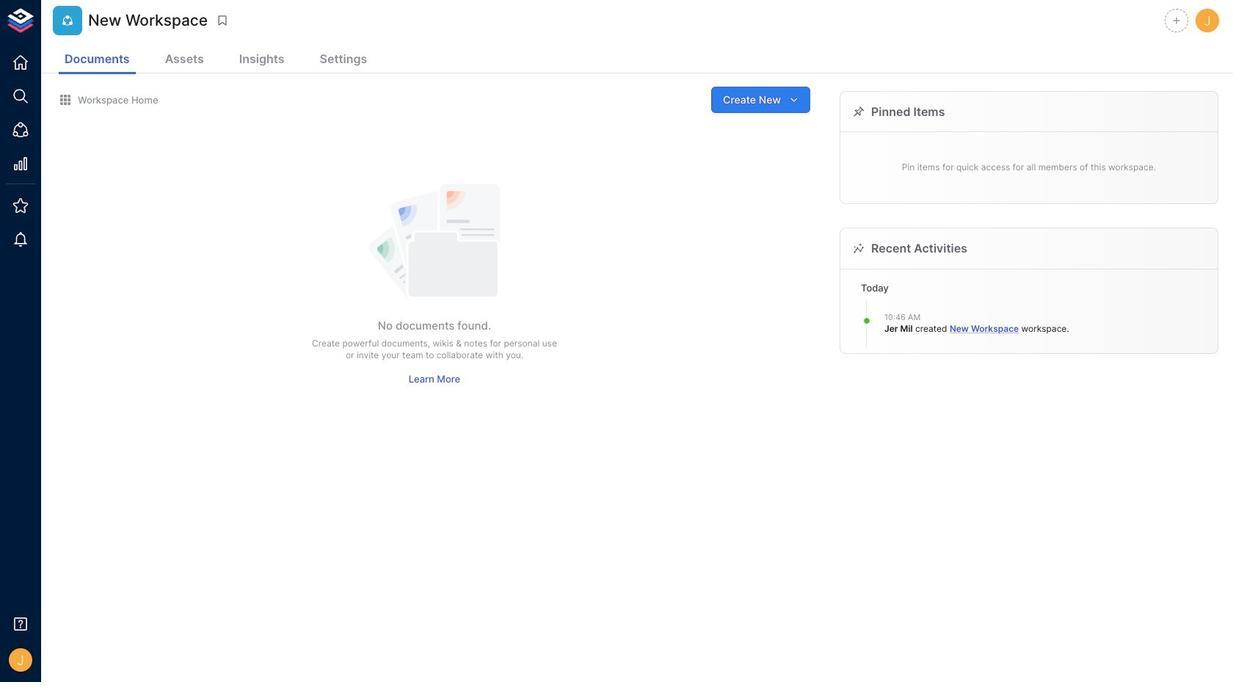Task type: locate. For each thing, give the bounding box(es) containing it.
bookmark image
[[216, 14, 229, 27]]



Task type: vqa. For each thing, say whether or not it's contained in the screenshot.
THE WORKSPACE NOTES ARE VISIBLE TO ALL MEMBERS AND GUESTS. "text field"
no



